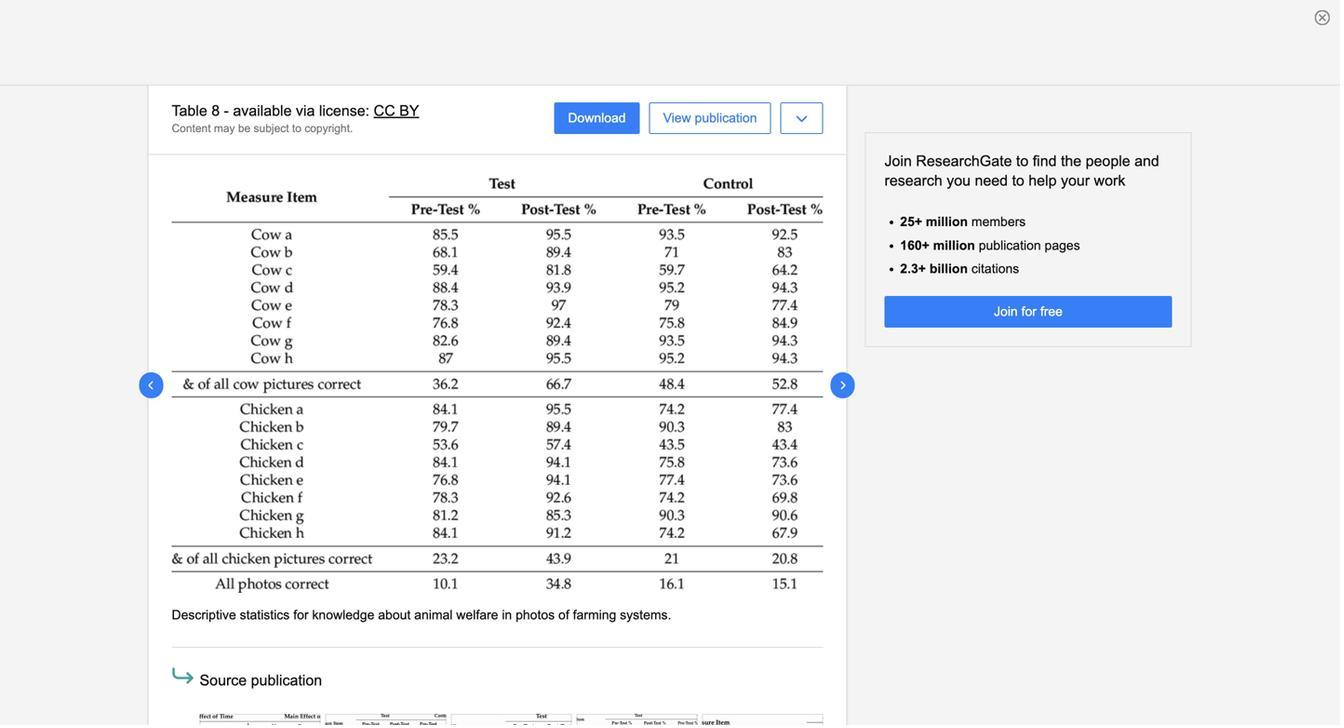 Task type: vqa. For each thing, say whether or not it's contained in the screenshot.
rightmost publication
yes



Task type: describe. For each thing, give the bounding box(es) containing it.
0 vertical spatial million
[[926, 215, 968, 229]]

knowledge
[[312, 608, 375, 622]]

billion
[[930, 262, 968, 276]]

1 horizontal spatial for
[[1022, 305, 1037, 319]]

in
[[502, 608, 512, 622]]

publication for view publication
[[695, 111, 757, 125]]

help
[[1029, 172, 1057, 189]]

animal
[[414, 608, 453, 622]]

descriptive statistics for knowledge about animal welfare in photos of farming systems. image
[[172, 178, 823, 593]]

citations
[[972, 262, 1019, 276]]

members
[[972, 215, 1026, 229]]

find
[[1033, 153, 1057, 169]]

need
[[975, 172, 1008, 189]]

join researchgate to find the people and research you need to help your work
[[885, 153, 1160, 189]]

photos
[[516, 608, 555, 622]]

welfare
[[456, 608, 498, 622]]

the
[[1061, 153, 1082, 169]]

publication for source publication
[[251, 672, 322, 689]]

25+ million members 160+ million publication pages 2.3+ billion citations
[[900, 215, 1080, 276]]

work
[[1094, 172, 1126, 189]]

copyright.
[[305, 122, 353, 134]]

you
[[947, 172, 971, 189]]

available
[[233, 102, 292, 119]]

download
[[568, 111, 626, 125]]

by
[[399, 102, 419, 119]]

1 vertical spatial for
[[293, 608, 309, 622]]

1 vertical spatial to
[[1016, 153, 1029, 169]]

about
[[378, 608, 411, 622]]

pages
[[1045, 238, 1080, 253]]

descriptive
[[172, 608, 236, 622]]

researchgate
[[916, 153, 1012, 169]]

free
[[1040, 305, 1063, 319]]

join for free
[[994, 305, 1063, 319]]

download link
[[554, 103, 640, 134]]

-
[[224, 102, 229, 119]]

1 vertical spatial million
[[933, 238, 975, 253]]

25+
[[900, 215, 922, 229]]

cc
[[374, 102, 395, 119]]

source publication
[[200, 672, 322, 689]]

join for join researchgate to find the people and research you need to help your work
[[885, 153, 912, 169]]



Task type: locate. For each thing, give the bounding box(es) containing it.
people
[[1086, 153, 1131, 169]]

0 horizontal spatial for
[[293, 608, 309, 622]]

to inside table 8 - available via license: cc by content may be subject to copyright.
[[292, 122, 301, 134]]

1 vertical spatial publication
[[979, 238, 1041, 253]]

join up "research"
[[885, 153, 912, 169]]

subject
[[254, 122, 289, 134]]

to left the help
[[1012, 172, 1025, 189]]

join for join for free
[[994, 305, 1018, 319]]

0 vertical spatial for
[[1022, 305, 1037, 319]]

view
[[663, 111, 691, 125]]

size m image
[[169, 662, 197, 690]]

source
[[200, 672, 247, 689]]

table 8 - available via license: cc by content may be subject to copyright.
[[172, 102, 419, 134]]

0 horizontal spatial join
[[885, 153, 912, 169]]

research
[[885, 172, 943, 189]]

million right 25+
[[926, 215, 968, 229]]

0 horizontal spatial publication
[[251, 672, 322, 689]]

be
[[238, 122, 251, 134]]

2 vertical spatial publication
[[251, 672, 322, 689]]

farming
[[573, 608, 616, 622]]

may
[[214, 122, 235, 134]]

view publication link
[[649, 103, 771, 134]]

publication down members
[[979, 238, 1041, 253]]

main content containing table 8
[[0, 83, 1340, 725]]

1 vertical spatial join
[[994, 305, 1018, 319]]

8
[[211, 102, 220, 119]]

1 horizontal spatial publication
[[695, 111, 757, 125]]

statistics
[[240, 608, 290, 622]]

of
[[559, 608, 569, 622]]

for
[[1022, 305, 1037, 319], [293, 608, 309, 622]]

for left free
[[1022, 305, 1037, 319]]

join
[[885, 153, 912, 169], [994, 305, 1018, 319]]

systems.
[[620, 608, 671, 622]]

160+
[[900, 238, 930, 253]]

million
[[926, 215, 968, 229], [933, 238, 975, 253]]

0 vertical spatial to
[[292, 122, 301, 134]]

publication inside 25+ million members 160+ million publication pages 2.3+ billion citations
[[979, 238, 1041, 253]]

join for free link
[[885, 296, 1172, 328]]

content
[[172, 122, 211, 134]]

license:
[[319, 102, 370, 119]]

join down citations at the right
[[994, 305, 1018, 319]]

publication right view at top
[[695, 111, 757, 125]]

0 vertical spatial join
[[885, 153, 912, 169]]

view publication
[[663, 111, 757, 125]]

your
[[1061, 172, 1090, 189]]

publication inside view publication link
[[695, 111, 757, 125]]

descriptive statistics for knowledge about animal welfare in photos of farming systems.
[[172, 608, 671, 622]]

main content
[[0, 83, 1340, 725]]

1 horizontal spatial join
[[994, 305, 1018, 319]]

for right statistics
[[293, 608, 309, 622]]

million up billion
[[933, 238, 975, 253]]

0 vertical spatial publication
[[695, 111, 757, 125]]

to
[[292, 122, 301, 134], [1016, 153, 1029, 169], [1012, 172, 1025, 189]]

to down via
[[292, 122, 301, 134]]

publication
[[695, 111, 757, 125], [979, 238, 1041, 253], [251, 672, 322, 689]]

and
[[1135, 153, 1160, 169]]

table
[[172, 102, 207, 119]]

to left find
[[1016, 153, 1029, 169]]

2.3+
[[900, 262, 926, 276]]

publication right source
[[251, 672, 322, 689]]

cc by link
[[374, 102, 419, 119]]

join inside join researchgate to find the people and research you need to help your work
[[885, 153, 912, 169]]

2 vertical spatial to
[[1012, 172, 1025, 189]]

via
[[296, 102, 315, 119]]

2 horizontal spatial publication
[[979, 238, 1041, 253]]



